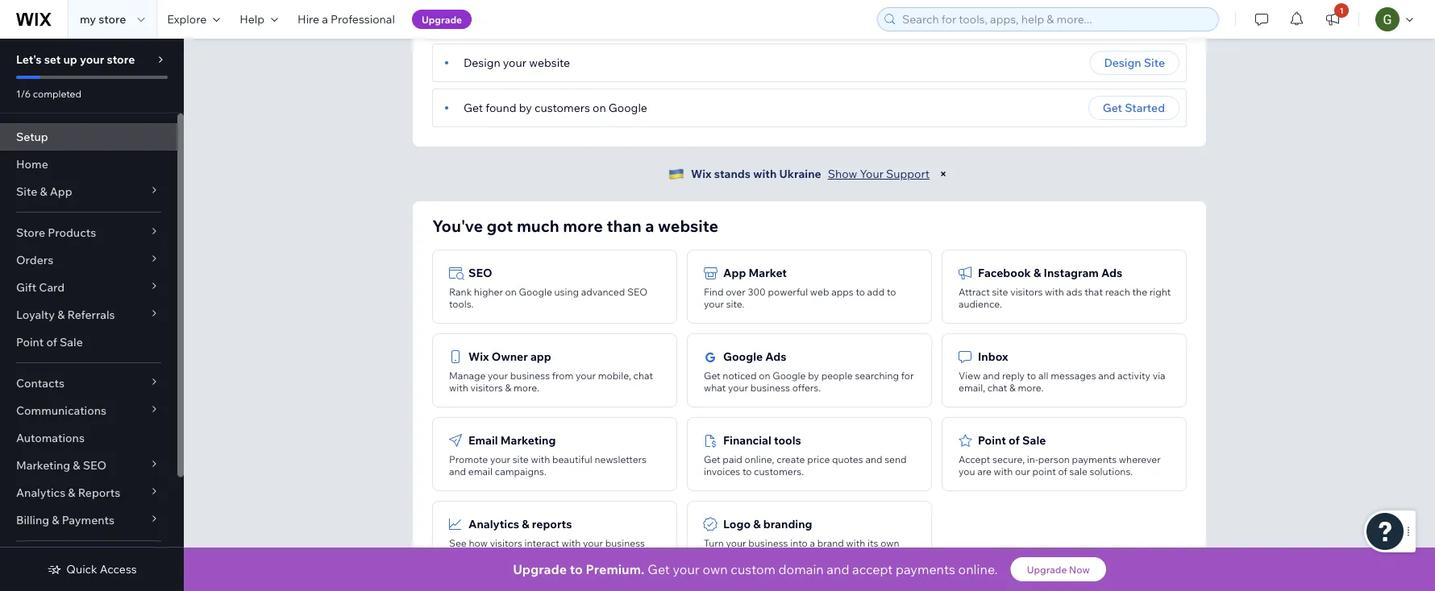 Task type: locate. For each thing, give the bounding box(es) containing it.
seo up higher
[[469, 266, 492, 280]]

a right the "than"
[[645, 216, 654, 236]]

price
[[807, 454, 830, 466]]

attract site visitors with ads that reach the right audience.
[[959, 286, 1171, 310]]

0 horizontal spatial chat
[[633, 370, 653, 382]]

point of sale up secure,
[[978, 434, 1046, 448]]

with left beautiful
[[531, 454, 550, 466]]

1 vertical spatial payments
[[896, 562, 956, 578]]

0 horizontal spatial site
[[16, 185, 37, 199]]

& right loyalty
[[57, 308, 65, 322]]

store right my
[[99, 12, 126, 26]]

1 vertical spatial wix
[[469, 350, 489, 364]]

sale
[[1070, 466, 1088, 478]]

business inside turn your business into a brand with its own stunning logo and style.
[[749, 538, 788, 550]]

0 horizontal spatial website
[[529, 56, 570, 70]]

point of sale inside the sidebar element
[[16, 335, 83, 350]]

0 horizontal spatial more.
[[514, 382, 539, 394]]

1 vertical spatial point of sale
[[978, 434, 1046, 448]]

with up promote
[[449, 382, 468, 394]]

get left paid
[[704, 454, 721, 466]]

upgrade for upgrade now
[[1027, 564, 1067, 576]]

site inside site & app popup button
[[16, 185, 37, 199]]

2 vertical spatial seo
[[83, 459, 107, 473]]

logo & branding
[[723, 518, 813, 532]]

visitors inside see how visitors interact with your business and optimize your site.
[[490, 538, 522, 550]]

your inside the sidebar element
[[80, 52, 104, 67]]

and down inbox
[[983, 370, 1000, 382]]

more. inside the manage your business from your mobile, chat with visitors & more.
[[514, 382, 539, 394]]

app inside popup button
[[50, 185, 72, 199]]

get right the premium.
[[648, 562, 670, 578]]

0 horizontal spatial marketing
[[16, 459, 70, 473]]

and left email
[[449, 466, 466, 478]]

google right customers in the left top of the page
[[609, 101, 648, 115]]

get paid online, create price quotes and send invoices to customers.
[[704, 454, 907, 478]]

site
[[1144, 56, 1165, 70], [16, 185, 37, 199]]

visitors down owner
[[471, 382, 503, 394]]

& for marketing & seo
[[73, 459, 80, 473]]

find over 300 powerful web apps to add to your site.
[[704, 286, 896, 310]]

own
[[881, 538, 900, 550], [703, 562, 728, 578]]

2 vertical spatial of
[[1059, 466, 1068, 478]]

your down email marketing
[[490, 454, 510, 466]]

1 horizontal spatial analytics
[[469, 518, 519, 532]]

1 horizontal spatial site
[[992, 286, 1008, 298]]

point down loyalty
[[16, 335, 44, 350]]

and inside get paid online, create price quotes and send invoices to customers.
[[866, 454, 883, 466]]

0 horizontal spatial own
[[703, 562, 728, 578]]

2 vertical spatial visitors
[[490, 538, 522, 550]]

by left people
[[808, 370, 819, 382]]

setup link
[[0, 123, 177, 151]]

0 vertical spatial wix
[[691, 167, 712, 181]]

show
[[828, 167, 858, 181]]

0 horizontal spatial seo
[[83, 459, 107, 473]]

and inside see how visitors interact with your business and optimize your site.
[[449, 550, 466, 562]]

website
[[529, 56, 570, 70], [658, 216, 719, 236]]

1 horizontal spatial a
[[645, 216, 654, 236]]

app down home link
[[50, 185, 72, 199]]

to left all
[[1027, 370, 1037, 382]]

on down google ads
[[759, 370, 771, 382]]

1 horizontal spatial payments
[[1072, 454, 1117, 466]]

a right "hire"
[[322, 12, 328, 26]]

how
[[469, 538, 488, 550]]

1 horizontal spatial site
[[1144, 56, 1165, 70]]

0 vertical spatial app
[[50, 185, 72, 199]]

0 vertical spatial point
[[16, 335, 44, 350]]

site. inside see how visitors interact with your business and optimize your site.
[[532, 550, 550, 562]]

1 horizontal spatial site.
[[726, 298, 745, 310]]

marketing & seo button
[[0, 452, 177, 480]]

1 horizontal spatial sale
[[1023, 434, 1046, 448]]

messages
[[1051, 370, 1096, 382]]

view and reply to all messages and activity via email, chat & more.
[[959, 370, 1166, 394]]

upgrade for upgrade
[[422, 13, 462, 25]]

home
[[16, 157, 48, 171]]

google left using
[[519, 286, 552, 298]]

& for analytics & reports
[[522, 518, 530, 532]]

1 vertical spatial point
[[978, 434, 1006, 448]]

1 vertical spatial site.
[[532, 550, 550, 562]]

and right logo
[[768, 550, 785, 562]]

noticed
[[723, 370, 757, 382]]

upgrade down interact
[[513, 562, 567, 578]]

google up "noticed"
[[723, 350, 763, 364]]

customers.
[[754, 466, 804, 478]]

find
[[704, 286, 724, 298]]

0 horizontal spatial upgrade
[[422, 13, 462, 25]]

sale down loyalty & referrals
[[60, 335, 83, 350]]

0 horizontal spatial point of sale
[[16, 335, 83, 350]]

see
[[449, 538, 467, 550]]

your inside promote your site with beautiful newsletters and email campaigns.
[[490, 454, 510, 466]]

get left found
[[464, 101, 483, 115]]

payments
[[1072, 454, 1117, 466], [896, 562, 956, 578]]

1 horizontal spatial by
[[808, 370, 819, 382]]

design up get started
[[1104, 56, 1142, 70]]

more. left messages
[[1018, 382, 1044, 394]]

0 horizontal spatial wix
[[469, 350, 489, 364]]

0 horizontal spatial site.
[[532, 550, 550, 562]]

mobile,
[[598, 370, 631, 382]]

to inside view and reply to all messages and activity via email, chat & more.
[[1027, 370, 1037, 382]]

0 vertical spatial visitors
[[1011, 286, 1043, 298]]

& left reports
[[68, 486, 75, 500]]

0 vertical spatial analytics
[[16, 486, 65, 500]]

1 horizontal spatial on
[[593, 101, 606, 115]]

a right into on the right of page
[[810, 538, 815, 550]]

on inside the rank higher on google using advanced seo tools.
[[505, 286, 517, 298]]

my store
[[80, 12, 126, 26]]

get inside get noticed on google by people searching for what your business offers.
[[704, 370, 721, 382]]

to left add
[[856, 286, 865, 298]]

0 vertical spatial point of sale
[[16, 335, 83, 350]]

get inside button
[[1103, 101, 1123, 115]]

by
[[519, 101, 532, 115], [808, 370, 819, 382]]

1 vertical spatial of
[[1009, 434, 1020, 448]]

1 horizontal spatial of
[[1009, 434, 1020, 448]]

to right "invoices"
[[743, 466, 752, 478]]

wix up manage
[[469, 350, 489, 364]]

0 vertical spatial website
[[529, 56, 570, 70]]

for
[[901, 370, 914, 382]]

wix owner app
[[469, 350, 551, 364]]

owner
[[492, 350, 528, 364]]

0 vertical spatial of
[[46, 335, 57, 350]]

& for logo & branding
[[753, 518, 761, 532]]

over
[[726, 286, 746, 298]]

store inside the sidebar element
[[107, 52, 135, 67]]

site down email marketing
[[513, 454, 529, 466]]

google down google ads
[[773, 370, 806, 382]]

financial tools
[[723, 434, 801, 448]]

2 vertical spatial a
[[810, 538, 815, 550]]

1 vertical spatial sale
[[1023, 434, 1046, 448]]

0 horizontal spatial design
[[464, 56, 501, 70]]

site down facebook
[[992, 286, 1008, 298]]

1 vertical spatial seo
[[627, 286, 648, 298]]

your right up
[[80, 52, 104, 67]]

1 vertical spatial analytics
[[469, 518, 519, 532]]

beautiful
[[552, 454, 592, 466]]

more. down app
[[514, 382, 539, 394]]

2 horizontal spatial of
[[1059, 466, 1068, 478]]

with left its
[[846, 538, 866, 550]]

0 horizontal spatial site
[[513, 454, 529, 466]]

point of sale down loyalty
[[16, 335, 83, 350]]

email
[[469, 434, 498, 448]]

by right found
[[519, 101, 532, 115]]

accept secure, in-person payments wherever you are with our point of sale solutions.
[[959, 454, 1161, 478]]

0 horizontal spatial of
[[46, 335, 57, 350]]

on for seo
[[505, 286, 517, 298]]

help button
[[230, 0, 288, 39]]

marketing inside popup button
[[16, 459, 70, 473]]

0 horizontal spatial on
[[505, 286, 517, 298]]

upgrade inside button
[[1027, 564, 1067, 576]]

1 horizontal spatial website
[[658, 216, 719, 236]]

hire
[[298, 12, 319, 26]]

your right the from
[[576, 370, 596, 382]]

paid
[[723, 454, 743, 466]]

site. inside find over 300 powerful web apps to add to your site.
[[726, 298, 745, 310]]

with down reports
[[562, 538, 581, 550]]

sale up in-
[[1023, 434, 1046, 448]]

apps
[[832, 286, 854, 298]]

0 horizontal spatial app
[[50, 185, 72, 199]]

reports
[[78, 486, 120, 500]]

& right logo
[[753, 518, 761, 532]]

of down loyalty & referrals
[[46, 335, 57, 350]]

0 horizontal spatial sale
[[60, 335, 83, 350]]

offers.
[[792, 382, 821, 394]]

with inside see how visitors interact with your business and optimize your site.
[[562, 538, 581, 550]]

1 horizontal spatial app
[[723, 266, 746, 280]]

get left started
[[1103, 101, 1123, 115]]

turn
[[704, 538, 724, 550]]

setup
[[16, 130, 48, 144]]

chat right mobile,
[[633, 370, 653, 382]]

with down facebook & instagram ads
[[1045, 286, 1064, 298]]

person
[[1039, 454, 1070, 466]]

with right stands
[[753, 167, 777, 181]]

with
[[753, 167, 777, 181], [1045, 286, 1064, 298], [449, 382, 468, 394], [531, 454, 550, 466], [994, 466, 1013, 478], [562, 538, 581, 550], [846, 538, 866, 550]]

site & app button
[[0, 178, 177, 206]]

analytics inside dropdown button
[[16, 486, 65, 500]]

analytics up "billing"
[[16, 486, 65, 500]]

0 vertical spatial site
[[992, 286, 1008, 298]]

& left all
[[1010, 382, 1016, 394]]

& up interact
[[522, 518, 530, 532]]

design inside button
[[1104, 56, 1142, 70]]

1 vertical spatial store
[[107, 52, 135, 67]]

of inside accept secure, in-person payments wherever you are with our point of sale solutions.
[[1059, 466, 1068, 478]]

get inside get paid online, create price quotes and send invoices to customers.
[[704, 454, 721, 466]]

0 vertical spatial marketing
[[501, 434, 556, 448]]

design for design your website
[[464, 56, 501, 70]]

site up started
[[1144, 56, 1165, 70]]

0 vertical spatial seo
[[469, 266, 492, 280]]

2 more. from the left
[[1018, 382, 1044, 394]]

on right higher
[[505, 286, 517, 298]]

now
[[1069, 564, 1090, 576]]

and left how
[[449, 550, 466, 562]]

hire a professional link
[[288, 0, 405, 39]]

your right what
[[728, 382, 748, 394]]

wix
[[691, 167, 712, 181], [469, 350, 489, 364]]

ads up get noticed on google by people searching for what your business offers. at bottom
[[766, 350, 787, 364]]

explore
[[167, 12, 207, 26]]

site down the home
[[16, 185, 37, 199]]

1 horizontal spatial more.
[[1018, 382, 1044, 394]]

1 horizontal spatial chat
[[988, 382, 1008, 394]]

chat right email,
[[988, 382, 1008, 394]]

email marketing
[[469, 434, 556, 448]]

Search for tools, apps, help & more... field
[[898, 8, 1214, 31]]

branding
[[763, 518, 813, 532]]

loyalty & referrals
[[16, 308, 115, 322]]

1 vertical spatial visitors
[[471, 382, 503, 394]]

more. inside view and reply to all messages and activity via email, chat & more.
[[1018, 382, 1044, 394]]

1 horizontal spatial wix
[[691, 167, 712, 181]]

optimize
[[468, 550, 507, 562]]

wix for wix owner app
[[469, 350, 489, 364]]

1 vertical spatial site
[[16, 185, 37, 199]]

orders button
[[0, 247, 177, 274]]

store products
[[16, 226, 96, 240]]

people
[[821, 370, 853, 382]]

site & app
[[16, 185, 72, 199]]

1 vertical spatial ads
[[766, 350, 787, 364]]

your inside get noticed on google by people searching for what your business offers.
[[728, 382, 748, 394]]

business down app
[[510, 370, 550, 382]]

payments right person
[[1072, 454, 1117, 466]]

your left stunning
[[673, 562, 700, 578]]

accept
[[959, 454, 991, 466]]

on
[[593, 101, 606, 115], [505, 286, 517, 298], [759, 370, 771, 382]]

of up secure,
[[1009, 434, 1020, 448]]

analytics for analytics & reports
[[16, 486, 65, 500]]

set
[[44, 52, 61, 67]]

1 horizontal spatial own
[[881, 538, 900, 550]]

seo up reports
[[83, 459, 107, 473]]

0 vertical spatial on
[[593, 101, 606, 115]]

visitors down facebook
[[1011, 286, 1043, 298]]

& for loyalty & referrals
[[57, 308, 65, 322]]

& right "billing"
[[52, 514, 59, 528]]

upgrade now button
[[1011, 558, 1106, 582]]

wix left stands
[[691, 167, 712, 181]]

chat inside the manage your business from your mobile, chat with visitors & more.
[[633, 370, 653, 382]]

1 horizontal spatial ads
[[1102, 266, 1123, 280]]

you've got much more than a website
[[432, 216, 719, 236]]

2 vertical spatial on
[[759, 370, 771, 382]]

store down my store
[[107, 52, 135, 67]]

quick access button
[[47, 563, 137, 577]]

own down turn
[[703, 562, 728, 578]]

1 design from the left
[[464, 56, 501, 70]]

using
[[554, 286, 579, 298]]

create
[[777, 454, 805, 466]]

1 vertical spatial marketing
[[16, 459, 70, 473]]

0 vertical spatial site.
[[726, 298, 745, 310]]

in-
[[1027, 454, 1039, 466]]

site
[[992, 286, 1008, 298], [513, 454, 529, 466]]

with right are
[[994, 466, 1013, 478]]

1 vertical spatial site
[[513, 454, 529, 466]]

1 horizontal spatial design
[[1104, 56, 1142, 70]]

get for get started
[[1103, 101, 1123, 115]]

1 vertical spatial own
[[703, 562, 728, 578]]

1 vertical spatial website
[[658, 216, 719, 236]]

business inside get noticed on google by people searching for what your business offers.
[[751, 382, 790, 394]]

ads up 'reach'
[[1102, 266, 1123, 280]]

payments
[[62, 514, 114, 528]]

0 horizontal spatial point
[[16, 335, 44, 350]]

own right its
[[881, 538, 900, 550]]

2 horizontal spatial seo
[[627, 286, 648, 298]]

and inside promote your site with beautiful newsletters and email campaigns.
[[449, 466, 466, 478]]

0 horizontal spatial by
[[519, 101, 532, 115]]

ads
[[1102, 266, 1123, 280], [766, 350, 787, 364]]

let's set up your store
[[16, 52, 135, 67]]

visitors down analytics & reports
[[490, 538, 522, 550]]

0 vertical spatial own
[[881, 538, 900, 550]]

1 more. from the left
[[514, 382, 539, 394]]

get for get found by customers on google
[[464, 101, 483, 115]]

0 horizontal spatial ads
[[766, 350, 787, 364]]

business down google ads
[[751, 382, 790, 394]]

wix for wix stands with ukraine show your support
[[691, 167, 712, 181]]

0 vertical spatial sale
[[60, 335, 83, 350]]

online,
[[745, 454, 775, 466]]

get
[[464, 101, 483, 115], [1103, 101, 1123, 115], [704, 370, 721, 382], [704, 454, 721, 466], [648, 562, 670, 578]]

upgrade inside button
[[422, 13, 462, 25]]

visitors for analytics
[[490, 538, 522, 550]]

1 horizontal spatial upgrade
[[513, 562, 567, 578]]

0 vertical spatial a
[[322, 12, 328, 26]]

your down logo
[[726, 538, 746, 550]]

1 vertical spatial by
[[808, 370, 819, 382]]

app
[[531, 350, 551, 364]]

see how visitors interact with your business and optimize your site.
[[449, 538, 645, 562]]

2 design from the left
[[1104, 56, 1142, 70]]

&
[[40, 185, 47, 199], [1034, 266, 1041, 280], [57, 308, 65, 322], [505, 382, 511, 394], [1010, 382, 1016, 394], [73, 459, 80, 473], [68, 486, 75, 500], [52, 514, 59, 528], [522, 518, 530, 532], [753, 518, 761, 532]]

& down owner
[[505, 382, 511, 394]]

invoices
[[704, 466, 740, 478]]

marketing up promote your site with beautiful newsletters and email campaigns.
[[501, 434, 556, 448]]

website right the "than"
[[658, 216, 719, 236]]

0 horizontal spatial a
[[322, 12, 328, 26]]

& down the home
[[40, 185, 47, 199]]

1 vertical spatial on
[[505, 286, 517, 298]]

on inside get noticed on google by people searching for what your business offers.
[[759, 370, 771, 382]]

app up over
[[723, 266, 746, 280]]

2 horizontal spatial on
[[759, 370, 771, 382]]

upgrade left now
[[1027, 564, 1067, 576]]

website up get found by customers on google
[[529, 56, 570, 70]]

and left send
[[866, 454, 883, 466]]

your down analytics & reports
[[509, 550, 530, 562]]

your left over
[[704, 298, 724, 310]]

business down the logo & branding
[[749, 538, 788, 550]]

2 horizontal spatial a
[[810, 538, 815, 550]]

site. down reports
[[532, 550, 550, 562]]

visitors inside attract site visitors with ads that reach the right audience.
[[1011, 286, 1043, 298]]

on right customers in the left top of the page
[[593, 101, 606, 115]]

of left sale
[[1059, 466, 1068, 478]]

site. left 300
[[726, 298, 745, 310]]

billing
[[16, 514, 49, 528]]

quick access
[[66, 563, 137, 577]]

site inside 'design site' button
[[1144, 56, 1165, 70]]

support
[[886, 167, 930, 181]]

2 horizontal spatial upgrade
[[1027, 564, 1067, 576]]

completed
[[33, 87, 81, 100]]

0 vertical spatial by
[[519, 101, 532, 115]]

get for get paid online, create price quotes and send invoices to customers.
[[704, 454, 721, 466]]

seo right advanced
[[627, 286, 648, 298]]

0 vertical spatial payments
[[1072, 454, 1117, 466]]

turn your business into a brand with its own stunning logo and style.
[[704, 538, 900, 562]]

marketing down automations
[[16, 459, 70, 473]]

1 horizontal spatial seo
[[469, 266, 492, 280]]

upgrade right the professional
[[422, 13, 462, 25]]

of
[[46, 335, 57, 350], [1009, 434, 1020, 448], [1059, 466, 1068, 478]]

0 vertical spatial site
[[1144, 56, 1165, 70]]

0 horizontal spatial analytics
[[16, 486, 65, 500]]

& up analytics & reports
[[73, 459, 80, 473]]



Task type: describe. For each thing, give the bounding box(es) containing it.
financial
[[723, 434, 772, 448]]

a inside turn your business into a brand with its own stunning logo and style.
[[810, 538, 815, 550]]

seo inside popup button
[[83, 459, 107, 473]]

visitors for facebook
[[1011, 286, 1043, 298]]

& for site & app
[[40, 185, 47, 199]]

activity
[[1118, 370, 1151, 382]]

and inside turn your business into a brand with its own stunning logo and style.
[[768, 550, 785, 562]]

via
[[1153, 370, 1166, 382]]

of inside the sidebar element
[[46, 335, 57, 350]]

solutions.
[[1090, 466, 1133, 478]]

on for google ads
[[759, 370, 771, 382]]

market
[[749, 266, 787, 280]]

what
[[704, 382, 726, 394]]

ads
[[1067, 286, 1083, 298]]

quotes
[[832, 454, 863, 466]]

1 vertical spatial app
[[723, 266, 746, 280]]

site inside attract site visitors with ads that reach the right audience.
[[992, 286, 1008, 298]]

your down owner
[[488, 370, 508, 382]]

google inside the rank higher on google using advanced seo tools.
[[519, 286, 552, 298]]

& for billing & payments
[[52, 514, 59, 528]]

with inside turn your business into a brand with its own stunning logo and style.
[[846, 538, 866, 550]]

design for design site
[[1104, 56, 1142, 70]]

style.
[[787, 550, 811, 562]]

analytics for analytics & reports
[[469, 518, 519, 532]]

loyalty & referrals button
[[0, 302, 177, 329]]

analytics & reports
[[16, 486, 120, 500]]

stunning
[[704, 550, 744, 562]]

higher
[[474, 286, 503, 298]]

reports
[[532, 518, 572, 532]]

with inside accept secure, in-person payments wherever you are with our point of sale solutions.
[[994, 466, 1013, 478]]

orders
[[16, 253, 53, 267]]

with inside promote your site with beautiful newsletters and email campaigns.
[[531, 454, 550, 466]]

0 vertical spatial ads
[[1102, 266, 1123, 280]]

0 horizontal spatial payments
[[896, 562, 956, 578]]

visitors inside the manage your business from your mobile, chat with visitors & more.
[[471, 382, 503, 394]]

interact
[[525, 538, 560, 550]]

payments inside accept secure, in-person payments wherever you are with our point of sale solutions.
[[1072, 454, 1117, 466]]

card
[[39, 281, 65, 295]]

customers
[[535, 101, 590, 115]]

0 vertical spatial store
[[99, 12, 126, 26]]

promote your site with beautiful newsletters and email campaigns.
[[449, 454, 647, 478]]

our
[[1015, 466, 1031, 478]]

site inside promote your site with beautiful newsletters and email campaigns.
[[513, 454, 529, 466]]

your inside find over 300 powerful web apps to add to your site.
[[704, 298, 724, 310]]

get for get noticed on google by people searching for what your business offers.
[[704, 370, 721, 382]]

to inside get paid online, create price quotes and send invoices to customers.
[[743, 466, 752, 478]]

premium.
[[586, 562, 645, 578]]

to right add
[[887, 286, 896, 298]]

site. for market
[[726, 298, 745, 310]]

analytics & reports button
[[0, 480, 177, 507]]

secure,
[[993, 454, 1025, 466]]

more
[[563, 216, 603, 236]]

business inside the manage your business from your mobile, chat with visitors & more.
[[510, 370, 550, 382]]

own inside turn your business into a brand with its own stunning logo and style.
[[881, 538, 900, 550]]

google ads
[[723, 350, 787, 364]]

tools
[[774, 434, 801, 448]]

add
[[867, 286, 885, 298]]

rank
[[449, 286, 472, 298]]

contacts
[[16, 377, 65, 391]]

let's
[[16, 52, 42, 67]]

upgrade for upgrade to premium. get your own custom domain and accept payments online.
[[513, 562, 567, 578]]

1 horizontal spatial marketing
[[501, 434, 556, 448]]

with inside attract site visitors with ads that reach the right audience.
[[1045, 286, 1064, 298]]

1 horizontal spatial point
[[978, 434, 1006, 448]]

inbox
[[978, 350, 1009, 364]]

that
[[1085, 286, 1103, 298]]

and down brand
[[827, 562, 850, 578]]

facebook
[[978, 266, 1031, 280]]

your inside turn your business into a brand with its own stunning logo and style.
[[726, 538, 746, 550]]

wix stands with ukraine show your support
[[691, 167, 930, 181]]

by inside get noticed on google by people searching for what your business offers.
[[808, 370, 819, 382]]

chat inside view and reply to all messages and activity via email, chat & more.
[[988, 382, 1008, 394]]

1/6 completed
[[16, 87, 81, 100]]

started
[[1125, 101, 1165, 115]]

design your website
[[464, 56, 570, 70]]

than
[[607, 216, 642, 236]]

& for analytics & reports
[[68, 486, 75, 500]]

attract
[[959, 286, 990, 298]]

business inside see how visitors interact with your business and optimize your site.
[[605, 538, 645, 550]]

1 horizontal spatial point of sale
[[978, 434, 1046, 448]]

found
[[486, 101, 517, 115]]

& for facebook & instagram ads
[[1034, 266, 1041, 280]]

& inside the manage your business from your mobile, chat with visitors & more.
[[505, 382, 511, 394]]

gift
[[16, 281, 36, 295]]

upgrade to premium. get your own custom domain and accept payments online.
[[513, 562, 998, 578]]

upgrade button
[[412, 10, 472, 29]]

promote
[[449, 454, 488, 466]]

point inside the point of sale link
[[16, 335, 44, 350]]

get started button
[[1089, 96, 1180, 120]]

searching
[[855, 370, 899, 382]]

automations link
[[0, 425, 177, 452]]

wherever
[[1119, 454, 1161, 466]]

gift card
[[16, 281, 65, 295]]

sale inside the point of sale link
[[60, 335, 83, 350]]

quick
[[66, 563, 97, 577]]

300
[[748, 286, 766, 298]]

home link
[[0, 151, 177, 178]]

view
[[959, 370, 981, 382]]

get found by customers on google
[[464, 101, 648, 115]]

get noticed on google by people searching for what your business offers.
[[704, 370, 914, 394]]

1 vertical spatial a
[[645, 216, 654, 236]]

site. for &
[[532, 550, 550, 562]]

seo inside the rank higher on google using advanced seo tools.
[[627, 286, 648, 298]]

store
[[16, 226, 45, 240]]

manage
[[449, 370, 486, 382]]

into
[[790, 538, 808, 550]]

& inside view and reply to all messages and activity via email, chat & more.
[[1010, 382, 1016, 394]]

automations
[[16, 431, 85, 446]]

professional
[[331, 12, 395, 26]]

to left the premium.
[[570, 562, 583, 578]]

logo
[[723, 518, 751, 532]]

logo
[[746, 550, 766, 562]]

domain
[[779, 562, 824, 578]]

got
[[487, 216, 513, 236]]

audience.
[[959, 298, 1002, 310]]

newsletters
[[595, 454, 647, 466]]

and left activity
[[1099, 370, 1116, 382]]

right
[[1150, 286, 1171, 298]]

reply
[[1002, 370, 1025, 382]]

the
[[1133, 286, 1148, 298]]

1
[[1340, 5, 1344, 15]]

store products button
[[0, 219, 177, 247]]

sidebar element
[[0, 39, 184, 592]]

with inside the manage your business from your mobile, chat with visitors & more.
[[449, 382, 468, 394]]

campaigns.
[[495, 466, 547, 478]]

up
[[63, 52, 77, 67]]

facebook & instagram ads
[[978, 266, 1123, 280]]

get started
[[1103, 101, 1165, 115]]

design site button
[[1090, 51, 1180, 75]]

help
[[240, 12, 265, 26]]

your up the premium.
[[583, 538, 603, 550]]

1/6
[[16, 87, 31, 100]]

design site
[[1104, 56, 1165, 70]]

tools.
[[449, 298, 474, 310]]

communications button
[[0, 398, 177, 425]]

your up found
[[503, 56, 527, 70]]

google inside get noticed on google by people searching for what your business offers.
[[773, 370, 806, 382]]

access
[[100, 563, 137, 577]]



Task type: vqa. For each thing, say whether or not it's contained in the screenshot.


